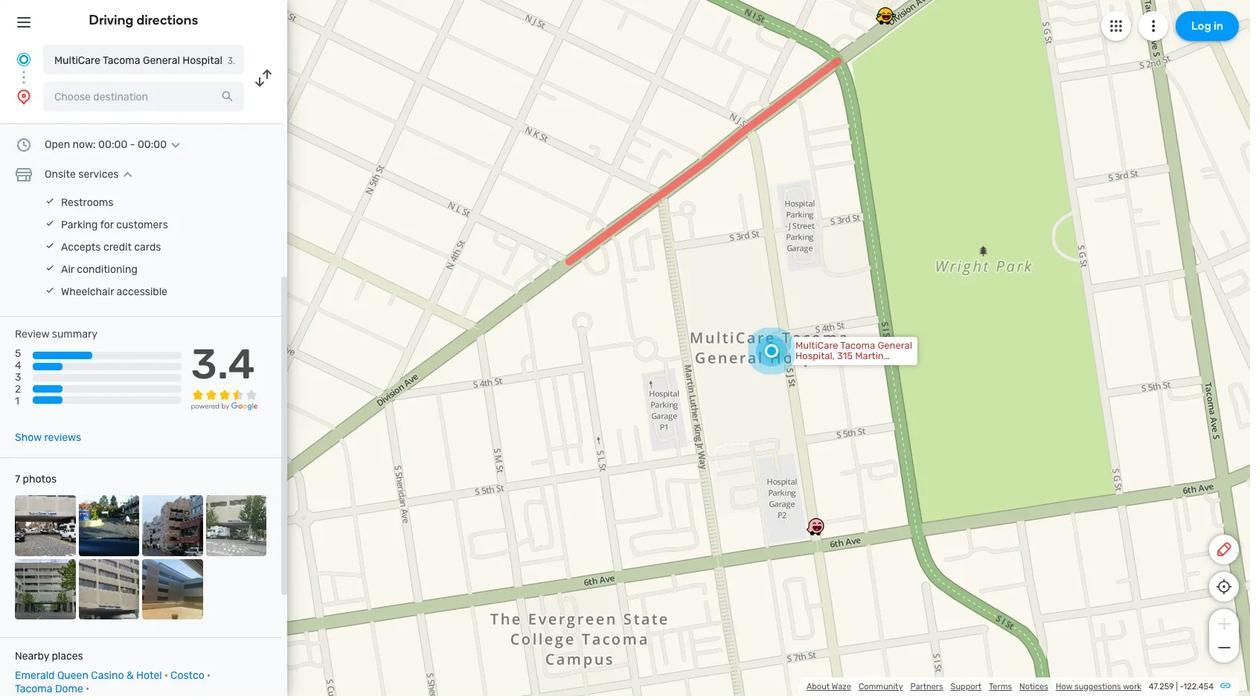 Task type: describe. For each thing, give the bounding box(es) containing it.
nearby places
[[15, 651, 83, 663]]

about waze link
[[807, 683, 852, 692]]

emerald queen casino & hotel
[[15, 670, 162, 683]]

image 5 of multicare tacoma general hospital, tacoma image
[[15, 559, 76, 620]]

4
[[15, 360, 21, 372]]

link image
[[1220, 680, 1232, 692]]

review
[[15, 328, 49, 341]]

2
[[15, 384, 21, 396]]

7
[[15, 473, 20, 486]]

&
[[126, 670, 134, 683]]

open now: 00:00 - 00:00
[[45, 138, 167, 151]]

parking for customers
[[61, 219, 168, 232]]

122.454
[[1184, 683, 1214, 692]]

driving directions
[[89, 12, 198, 28]]

chevron up image
[[119, 169, 137, 181]]

onsite services button
[[45, 168, 137, 181]]

onsite
[[45, 168, 76, 181]]

multicare tacoma general hospital
[[54, 54, 222, 67]]

1 horizontal spatial -
[[1180, 683, 1184, 692]]

image 7 of multicare tacoma general hospital, tacoma image
[[142, 559, 203, 620]]

cards
[[134, 241, 161, 254]]

onsite services
[[45, 168, 119, 181]]

3.4
[[191, 340, 255, 389]]

multicare tacoma general hospital button
[[43, 45, 244, 74]]

chevron down image
[[167, 139, 185, 151]]

image 6 of multicare tacoma general hospital, tacoma image
[[79, 559, 139, 620]]

tacoma dome link
[[15, 683, 83, 696]]

store image
[[15, 166, 33, 184]]

0 horizontal spatial -
[[130, 138, 135, 151]]

3
[[15, 372, 21, 384]]

accessible
[[117, 286, 167, 298]]

image 3 of multicare tacoma general hospital, tacoma image
[[142, 496, 203, 556]]

dome
[[55, 683, 83, 696]]

47.259
[[1149, 683, 1174, 692]]

photos
[[23, 473, 57, 486]]

air
[[61, 264, 74, 276]]

conditioning
[[77, 264, 138, 276]]

air conditioning
[[61, 264, 138, 276]]

reviews
[[44, 432, 81, 444]]

hotel
[[136, 670, 162, 683]]

Choose destination text field
[[43, 82, 244, 112]]

review summary
[[15, 328, 98, 341]]

waze
[[832, 683, 852, 692]]

accepts credit cards
[[61, 241, 161, 254]]

image 4 of multicare tacoma general hospital, tacoma image
[[206, 496, 266, 556]]

5 4 3 2 1
[[15, 348, 21, 408]]

computer image
[[15, 106, 33, 124]]

notices
[[1020, 683, 1049, 692]]

partners
[[911, 683, 944, 692]]

driving
[[89, 12, 134, 28]]

support link
[[951, 683, 982, 692]]

terms
[[989, 683, 1012, 692]]

tacoma for general
[[103, 54, 140, 67]]

nearby
[[15, 651, 49, 663]]

directions
[[137, 12, 198, 28]]

1 00:00 from the left
[[98, 138, 127, 151]]



Task type: vqa. For each thing, say whether or not it's contained in the screenshot.
"Choose starting point" text box
no



Task type: locate. For each thing, give the bounding box(es) containing it.
about waze community partners support terms notices how suggestions work 47.259 | -122.454
[[807, 683, 1214, 692]]

00:00 down the choose destination text box
[[138, 138, 167, 151]]

checkmark image left accepts
[[45, 240, 55, 251]]

now:
[[73, 138, 96, 151]]

zoom in image
[[1215, 616, 1234, 633]]

how suggestions work link
[[1056, 683, 1142, 692]]

about
[[807, 683, 830, 692]]

tacoma inside costco tacoma dome
[[15, 683, 52, 696]]

customers
[[116, 219, 168, 232]]

0 vertical spatial checkmark image
[[45, 196, 55, 206]]

1 vertical spatial tacoma
[[15, 683, 52, 696]]

multicare
[[54, 54, 100, 67]]

5
[[15, 348, 21, 360]]

community
[[859, 683, 903, 692]]

suggestions
[[1075, 683, 1122, 692]]

00:00
[[98, 138, 127, 151], [138, 138, 167, 151]]

tacoma left general
[[103, 54, 140, 67]]

1 vertical spatial checkmark image
[[45, 218, 55, 229]]

0 horizontal spatial tacoma
[[15, 683, 52, 696]]

image 2 of multicare tacoma general hospital, tacoma image
[[79, 496, 139, 556]]

tacoma for dome
[[15, 683, 52, 696]]

checkmark image down the onsite
[[45, 196, 55, 206]]

clock image
[[15, 136, 33, 154]]

costco tacoma dome
[[15, 670, 205, 696]]

terms link
[[989, 683, 1012, 692]]

hospital
[[183, 54, 222, 67]]

tacoma inside multicare tacoma general hospital button
[[103, 54, 140, 67]]

costco link
[[171, 670, 205, 683]]

queen
[[57, 670, 89, 683]]

|
[[1176, 683, 1178, 692]]

1 vertical spatial checkmark image
[[45, 285, 55, 296]]

restrooms
[[61, 197, 113, 209]]

00:00 right the now:
[[98, 138, 127, 151]]

credit
[[103, 241, 132, 254]]

costco
[[171, 670, 205, 683]]

- right |
[[1180, 683, 1184, 692]]

7 photos
[[15, 473, 57, 486]]

current location image
[[15, 51, 33, 68]]

community link
[[859, 683, 903, 692]]

show reviews
[[15, 432, 81, 444]]

accepts
[[61, 241, 101, 254]]

0 vertical spatial -
[[130, 138, 135, 151]]

1
[[15, 396, 19, 408]]

checkmark image for restrooms
[[45, 196, 55, 206]]

1 horizontal spatial 00:00
[[138, 138, 167, 151]]

checkmark image left air
[[45, 263, 55, 273]]

1 checkmark image from the top
[[45, 196, 55, 206]]

2 checkmark image from the top
[[45, 285, 55, 296]]

places
[[52, 651, 83, 663]]

3 checkmark image from the top
[[45, 240, 55, 251]]

1 vertical spatial -
[[1180, 683, 1184, 692]]

tacoma down emerald
[[15, 683, 52, 696]]

- up chevron up icon
[[130, 138, 135, 151]]

emerald
[[15, 670, 55, 683]]

tacoma
[[103, 54, 140, 67], [15, 683, 52, 696]]

wheelchair
[[61, 286, 114, 298]]

services
[[78, 168, 119, 181]]

show
[[15, 432, 42, 444]]

2 vertical spatial checkmark image
[[45, 240, 55, 251]]

1 horizontal spatial tacoma
[[103, 54, 140, 67]]

work
[[1123, 683, 1142, 692]]

checkmark image for accepts credit cards
[[45, 240, 55, 251]]

checkmark image left wheelchair
[[45, 285, 55, 296]]

parking
[[61, 219, 98, 232]]

0 horizontal spatial 00:00
[[98, 138, 127, 151]]

partners link
[[911, 683, 944, 692]]

casino
[[91, 670, 124, 683]]

2 checkmark image from the top
[[45, 218, 55, 229]]

1 checkmark image from the top
[[45, 263, 55, 273]]

2 00:00 from the left
[[138, 138, 167, 151]]

general
[[143, 54, 180, 67]]

pencil image
[[1216, 541, 1233, 559]]

zoom out image
[[1215, 639, 1234, 657]]

open now: 00:00 - 00:00 button
[[45, 138, 185, 151]]

notices link
[[1020, 683, 1049, 692]]

summary
[[52, 328, 98, 341]]

checkmark image left the parking
[[45, 218, 55, 229]]

support
[[951, 683, 982, 692]]

checkmark image for parking for customers
[[45, 218, 55, 229]]

0 vertical spatial checkmark image
[[45, 263, 55, 273]]

checkmark image for wheelchair accessible
[[45, 285, 55, 296]]

open
[[45, 138, 70, 151]]

image 1 of multicare tacoma general hospital, tacoma image
[[15, 496, 76, 556]]

location image
[[15, 88, 33, 106]]

0 vertical spatial tacoma
[[103, 54, 140, 67]]

wheelchair accessible
[[61, 286, 167, 298]]

checkmark image for air conditioning
[[45, 263, 55, 273]]

-
[[130, 138, 135, 151], [1180, 683, 1184, 692]]

for
[[100, 219, 114, 232]]

how
[[1056, 683, 1073, 692]]

emerald queen casino & hotel link
[[15, 670, 162, 683]]

checkmark image
[[45, 263, 55, 273], [45, 285, 55, 296]]

checkmark image
[[45, 196, 55, 206], [45, 218, 55, 229], [45, 240, 55, 251]]



